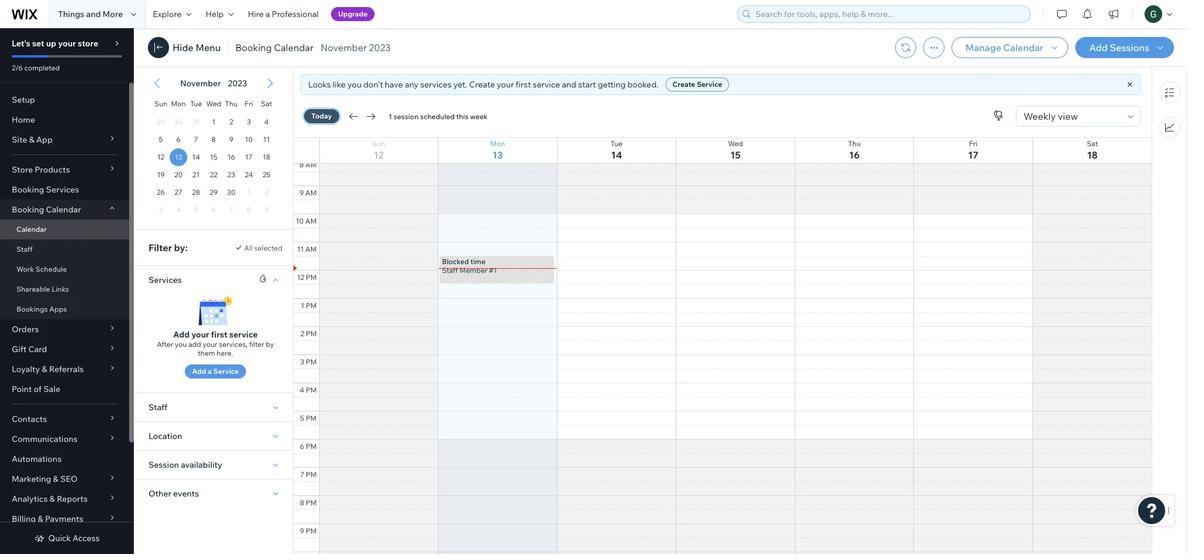 Task type: describe. For each thing, give the bounding box(es) containing it.
analytics & reports button
[[0, 489, 129, 509]]

add your first service after you add your services, filter by them here.
[[157, 329, 274, 357]]

9 am
[[299, 188, 317, 197]]

products
[[35, 164, 70, 175]]

create inside button
[[673, 80, 695, 89]]

fri 17
[[968, 139, 978, 161]]

12 for 12 pm
[[297, 273, 304, 282]]

store
[[78, 38, 98, 49]]

booked.
[[627, 79, 659, 90]]

0 horizontal spatial 16
[[227, 153, 235, 161]]

add for your
[[173, 329, 190, 340]]

loyalty & referrals button
[[0, 359, 129, 379]]

10 am
[[296, 217, 317, 225]]

services,
[[219, 340, 248, 349]]

like
[[333, 79, 346, 90]]

looks
[[308, 79, 331, 90]]

& for marketing
[[53, 474, 58, 484]]

pm for 2 pm
[[306, 329, 317, 338]]

calendar inside 'popup button'
[[46, 204, 81, 215]]

session
[[149, 460, 179, 470]]

& for site
[[29, 134, 34, 145]]

your inside sidebar 'element'
[[58, 38, 76, 49]]

week
[[470, 112, 488, 121]]

am for 10 am
[[305, 217, 317, 225]]

0 horizontal spatial 15
[[210, 153, 217, 161]]

blocked
[[442, 257, 469, 266]]

them
[[198, 349, 215, 357]]

loyalty
[[12, 364, 40, 375]]

9 for 9 pm
[[300, 527, 304, 535]]

upgrade
[[338, 9, 368, 18]]

25
[[263, 170, 270, 179]]

staff inside blocked time staff member #1
[[442, 266, 458, 275]]

shareable
[[16, 285, 50, 294]]

27
[[174, 188, 182, 197]]

site & app
[[12, 134, 53, 145]]

marketing & seo button
[[0, 469, 129, 489]]

referrals
[[49, 364, 84, 375]]

seo
[[60, 474, 78, 484]]

1 for 1 pm
[[301, 301, 304, 310]]

hide
[[173, 42, 193, 53]]

completed
[[24, 63, 60, 72]]

location button
[[149, 429, 182, 443]]

booking calendar inside 'popup button'
[[12, 204, 81, 215]]

0 vertical spatial tue
[[190, 99, 202, 108]]

& for analytics
[[49, 494, 55, 504]]

billing & payments
[[12, 514, 83, 524]]

after
[[157, 340, 173, 349]]

1 horizontal spatial 17
[[968, 149, 978, 161]]

loyalty & referrals
[[12, 364, 84, 375]]

22
[[210, 170, 217, 179]]

site
[[12, 134, 27, 145]]

pm for 4 pm
[[306, 386, 317, 394]]

home link
[[0, 110, 129, 130]]

monday, november 13, 2023 cell
[[170, 149, 187, 166]]

23
[[227, 170, 235, 179]]

gift card button
[[0, 339, 129, 359]]

13 inside mon 13
[[492, 149, 503, 161]]

0 vertical spatial booking
[[235, 42, 272, 53]]

booking for booking services link
[[12, 184, 44, 195]]

1 pm
[[301, 301, 317, 310]]

14 inside tue 14
[[611, 149, 622, 161]]

calendar inside button
[[1003, 42, 1044, 53]]

a for service
[[208, 367, 212, 376]]

don't
[[363, 79, 383, 90]]

5 for 5
[[159, 135, 163, 144]]

15 inside wed 15
[[730, 149, 741, 161]]

help
[[206, 9, 224, 19]]

point of sale
[[12, 384, 60, 394]]

pm for 12 pm
[[306, 273, 317, 282]]

blocked time staff member #1
[[442, 257, 497, 275]]

grid containing november
[[141, 68, 286, 230]]

analytics & reports
[[12, 494, 88, 504]]

apps
[[49, 305, 67, 313]]

0 horizontal spatial create
[[469, 79, 495, 90]]

pm for 5 pm
[[306, 414, 317, 423]]

hide menu button
[[148, 37, 221, 58]]

2 pm
[[300, 329, 317, 338]]

point
[[12, 384, 32, 394]]

store
[[12, 164, 33, 175]]

filter
[[149, 242, 172, 254]]

1 session scheduled this week
[[389, 112, 488, 121]]

your right add
[[203, 340, 217, 349]]

service inside add a service button
[[213, 367, 239, 376]]

marketing & seo
[[12, 474, 78, 484]]

6 for 6 pm
[[300, 442, 304, 451]]

selected
[[254, 243, 282, 252]]

filter by:
[[149, 242, 188, 254]]

location
[[149, 431, 182, 441]]

8 for 8 am
[[299, 160, 304, 169]]

tue 14
[[611, 139, 623, 161]]

your up them
[[191, 329, 209, 340]]

10 for 10
[[245, 135, 253, 144]]

booking for booking calendar 'popup button' at the left top of the page
[[12, 204, 44, 215]]

1 vertical spatial services
[[149, 275, 182, 285]]

menu
[[196, 42, 221, 53]]

sat for sat 18
[[1087, 139, 1098, 148]]

0 vertical spatial first
[[516, 79, 531, 90]]

by
[[266, 340, 274, 349]]

20
[[174, 170, 183, 179]]

1 vertical spatial thu
[[848, 139, 861, 148]]

sat 18
[[1087, 139, 1098, 161]]

2 for 2 pm
[[300, 329, 304, 338]]

12 pm
[[297, 273, 317, 282]]

0 horizontal spatial 18
[[263, 153, 270, 161]]

11 for 11 am
[[297, 245, 304, 254]]

of
[[34, 384, 42, 394]]

18 inside sat 18
[[1087, 149, 1098, 161]]

5 for 5 pm
[[300, 414, 304, 423]]

session
[[394, 112, 419, 121]]

more
[[103, 9, 123, 19]]

staff for staff 'button'
[[149, 402, 167, 413]]

gift
[[12, 344, 27, 355]]

0 horizontal spatial 14
[[192, 153, 200, 161]]

contacts button
[[0, 409, 129, 429]]

3 for 3
[[247, 117, 251, 126]]

1 vertical spatial mon
[[490, 139, 505, 148]]

row containing 19
[[152, 166, 275, 184]]

automations link
[[0, 449, 129, 469]]

service inside add your first service after you add your services, filter by them here.
[[229, 329, 258, 340]]

marketing
[[12, 474, 51, 484]]

a for professional
[[266, 9, 270, 19]]

booking services link
[[0, 180, 129, 200]]

shareable links link
[[0, 279, 129, 299]]

0 vertical spatial 2023
[[369, 42, 391, 53]]

events
[[173, 488, 199, 499]]

november for november
[[180, 78, 221, 89]]

filter
[[249, 340, 264, 349]]

1 horizontal spatial tue
[[611, 139, 623, 148]]

store products button
[[0, 160, 129, 180]]

29
[[210, 188, 218, 197]]

fri for fri
[[245, 99, 253, 108]]

first inside add your first service after you add your services, filter by them here.
[[211, 329, 227, 340]]

row group containing 1
[[141, 113, 286, 230]]

any
[[405, 79, 418, 90]]

9 for 9 am
[[299, 188, 304, 197]]

manage calendar
[[965, 42, 1044, 53]]

communications
[[12, 434, 78, 444]]

3 for 3 pm
[[300, 357, 304, 366]]

sidebar element
[[0, 28, 134, 554]]

pm for 1 pm
[[306, 301, 317, 310]]

add a service button
[[185, 365, 246, 379]]

bookings apps link
[[0, 299, 129, 319]]

sun for mon
[[154, 99, 167, 108]]

time
[[471, 257, 486, 266]]



Task type: locate. For each thing, give the bounding box(es) containing it.
app
[[36, 134, 53, 145]]

all selected
[[244, 243, 282, 252]]

fri inside row
[[245, 99, 253, 108]]

staff left member
[[442, 266, 458, 275]]

0 horizontal spatial services
[[46, 184, 79, 195]]

0 horizontal spatial 1
[[212, 117, 215, 126]]

0 vertical spatial 10
[[245, 135, 253, 144]]

other events
[[149, 488, 199, 499]]

7 up 21
[[194, 135, 198, 144]]

1 horizontal spatial 10
[[296, 217, 304, 225]]

1 horizontal spatial 11
[[297, 245, 304, 254]]

this
[[456, 112, 469, 121]]

mon inside row
[[171, 99, 186, 108]]

0 horizontal spatial staff
[[16, 245, 33, 254]]

8 am
[[299, 160, 317, 169]]

calendar up calendar link at the top left of the page
[[46, 204, 81, 215]]

hire
[[248, 9, 264, 19]]

bookings
[[16, 305, 48, 313]]

session availability button
[[149, 458, 222, 472]]

1 horizontal spatial 1
[[301, 301, 304, 310]]

0 horizontal spatial 13
[[175, 153, 182, 161]]

help button
[[199, 0, 241, 28]]

10 up 11 am
[[296, 217, 304, 225]]

1 horizontal spatial 2
[[300, 329, 304, 338]]

communications button
[[0, 429, 129, 449]]

service
[[533, 79, 560, 90], [229, 329, 258, 340]]

8 inside row
[[212, 135, 216, 144]]

&
[[29, 134, 34, 145], [42, 364, 47, 375], [53, 474, 58, 484], [49, 494, 55, 504], [38, 514, 43, 524]]

1 vertical spatial booking
[[12, 184, 44, 195]]

0 vertical spatial 5
[[159, 135, 163, 144]]

wed 15
[[728, 139, 743, 161]]

11 am
[[297, 245, 317, 254]]

pm up 8 pm
[[306, 470, 317, 479]]

row containing 5
[[152, 131, 275, 149]]

1 left session
[[389, 112, 392, 121]]

1 horizontal spatial 16
[[849, 149, 860, 161]]

1 horizontal spatial services
[[149, 275, 182, 285]]

1 horizontal spatial 14
[[611, 149, 622, 161]]

9 up 23
[[229, 135, 233, 144]]

a inside button
[[208, 367, 212, 376]]

3 pm from the top
[[306, 329, 317, 338]]

0 horizontal spatial booking calendar
[[12, 204, 81, 215]]

& for loyalty
[[42, 364, 47, 375]]

1 horizontal spatial wed
[[728, 139, 743, 148]]

am for 8 am
[[305, 160, 317, 169]]

10 inside row
[[245, 135, 253, 144]]

3 am from the top
[[305, 217, 317, 225]]

3 pm
[[300, 357, 317, 366]]

november down upgrade button
[[321, 42, 367, 53]]

0 horizontal spatial service
[[229, 329, 258, 340]]

november 2023
[[321, 42, 391, 53]]

add
[[1089, 42, 1108, 53], [173, 329, 190, 340], [192, 367, 206, 376]]

2 for 2
[[229, 117, 233, 126]]

2023 up sun mon tue wed thu
[[228, 78, 247, 89]]

2 vertical spatial booking
[[12, 204, 44, 215]]

row containing 26
[[152, 184, 275, 201]]

1 vertical spatial 2023
[[228, 78, 247, 89]]

1 horizontal spatial and
[[562, 79, 576, 90]]

1 horizontal spatial first
[[516, 79, 531, 90]]

calendar down booking calendar 'popup button' at the left top of the page
[[16, 225, 47, 234]]

staff button
[[149, 400, 167, 414]]

pm down 8 pm
[[306, 527, 317, 535]]

2 up 3 pm
[[300, 329, 304, 338]]

5 inside row
[[159, 135, 163, 144]]

1 down sun mon tue wed thu
[[212, 117, 215, 126]]

today button
[[304, 109, 339, 123]]

8 for 8 pm
[[300, 498, 304, 507]]

pm for 6 pm
[[306, 442, 317, 451]]

add sessions button
[[1075, 37, 1174, 58]]

quick access
[[48, 533, 100, 544]]

pm down the 7 pm
[[306, 498, 317, 507]]

2 horizontal spatial add
[[1089, 42, 1108, 53]]

19
[[157, 170, 165, 179]]

3 up 24
[[247, 117, 251, 126]]

None field
[[1020, 106, 1124, 126]]

pm for 9 pm
[[306, 527, 317, 535]]

your
[[58, 38, 76, 49], [497, 79, 514, 90], [191, 329, 209, 340], [203, 340, 217, 349]]

2 down sun mon tue wed thu
[[229, 117, 233, 126]]

14
[[611, 149, 622, 161], [192, 153, 200, 161]]

row containing sun
[[152, 92, 275, 113]]

1 horizontal spatial 15
[[730, 149, 741, 161]]

7 pm from the top
[[306, 442, 317, 451]]

1 vertical spatial 2
[[300, 329, 304, 338]]

0 vertical spatial 7
[[194, 135, 198, 144]]

service inside create service button
[[697, 80, 722, 89]]

15
[[730, 149, 741, 161], [210, 153, 217, 161]]

26
[[157, 188, 165, 197]]

3 up 4 pm at the bottom left of page
[[300, 357, 304, 366]]

1 for 1
[[212, 117, 215, 126]]

1 vertical spatial 4
[[300, 386, 304, 394]]

calendar right 'manage'
[[1003, 42, 1044, 53]]

1 horizontal spatial grid
[[294, 0, 1152, 554]]

first
[[516, 79, 531, 90], [211, 329, 227, 340]]

0 horizontal spatial and
[[86, 9, 101, 19]]

explore
[[153, 9, 182, 19]]

12 inside sun 12
[[374, 149, 384, 161]]

10 pm from the top
[[306, 527, 317, 535]]

row group
[[141, 113, 286, 230]]

1 vertical spatial 9
[[299, 188, 304, 197]]

9 up "10 am"
[[299, 188, 304, 197]]

staff inside the staff link
[[16, 245, 33, 254]]

1 horizontal spatial fri
[[969, 139, 978, 148]]

1 vertical spatial 6
[[300, 442, 304, 451]]

sun for 12
[[372, 139, 385, 148]]

all
[[244, 243, 253, 252]]

fri for fri 17
[[969, 139, 978, 148]]

booking
[[235, 42, 272, 53], [12, 184, 44, 195], [12, 204, 44, 215]]

4 pm from the top
[[306, 357, 317, 366]]

0 horizontal spatial a
[[208, 367, 212, 376]]

pm down 2 pm
[[306, 357, 317, 366]]

7 for 7 pm
[[300, 470, 304, 479]]

services inside sidebar 'element'
[[46, 184, 79, 195]]

calendar
[[274, 42, 314, 53], [1003, 42, 1044, 53], [46, 204, 81, 215], [16, 225, 47, 234]]

2 pm from the top
[[306, 301, 317, 310]]

0 horizontal spatial 11
[[263, 135, 270, 144]]

add for sessions
[[1089, 42, 1108, 53]]

0 horizontal spatial 10
[[245, 135, 253, 144]]

site & app button
[[0, 130, 129, 150]]

you left add
[[175, 340, 187, 349]]

2 am from the top
[[305, 188, 317, 197]]

1 vertical spatial first
[[211, 329, 227, 340]]

0 vertical spatial 8
[[212, 135, 216, 144]]

services up booking calendar 'popup button' at the left top of the page
[[46, 184, 79, 195]]

work schedule
[[16, 265, 67, 274]]

6 pm
[[300, 442, 317, 451]]

5 down 4 pm at the bottom left of page
[[300, 414, 304, 423]]

0 vertical spatial staff
[[16, 245, 33, 254]]

pm for 8 pm
[[306, 498, 317, 507]]

staff for the staff link
[[16, 245, 33, 254]]

0 vertical spatial 11
[[263, 135, 270, 144]]

service left start at top
[[533, 79, 560, 90]]

10 for 10 am
[[296, 217, 304, 225]]

& for billing
[[38, 514, 43, 524]]

create right the "booked."
[[673, 80, 695, 89]]

other events button
[[149, 487, 199, 501]]

november
[[321, 42, 367, 53], [180, 78, 221, 89]]

wed
[[206, 99, 221, 108], [728, 139, 743, 148]]

am down 8 am
[[305, 188, 317, 197]]

1 horizontal spatial sat
[[1087, 139, 1098, 148]]

1 vertical spatial november
[[180, 78, 221, 89]]

booking down hire
[[235, 42, 272, 53]]

8 up the '9 am'
[[299, 160, 304, 169]]

november inside grid
[[180, 78, 221, 89]]

create right yet.
[[469, 79, 495, 90]]

automations
[[12, 454, 62, 464]]

and left more
[[86, 9, 101, 19]]

2023 up don't
[[369, 42, 391, 53]]

pm up the 1 pm on the bottom
[[306, 273, 317, 282]]

add for a
[[192, 367, 206, 376]]

1 for 1 session scheduled this week
[[389, 112, 392, 121]]

staff link
[[0, 239, 129, 259]]

booking calendar button
[[0, 200, 129, 220]]

orders button
[[0, 319, 129, 339]]

0 vertical spatial service
[[697, 80, 722, 89]]

5
[[159, 135, 163, 144], [300, 414, 304, 423]]

booking down store
[[12, 184, 44, 195]]

6 inside row
[[176, 135, 181, 144]]

1 horizontal spatial 6
[[300, 442, 304, 451]]

0 vertical spatial 6
[[176, 135, 181, 144]]

13
[[492, 149, 503, 161], [175, 153, 182, 161]]

0 vertical spatial booking calendar
[[235, 42, 314, 53]]

9 for 9
[[229, 135, 233, 144]]

& left the "reports"
[[49, 494, 55, 504]]

0 horizontal spatial november
[[180, 78, 221, 89]]

4 up 25
[[264, 117, 269, 126]]

hire a professional
[[248, 9, 319, 19]]

am up the '9 am'
[[305, 160, 317, 169]]

1 vertical spatial a
[[208, 367, 212, 376]]

1 horizontal spatial 13
[[492, 149, 503, 161]]

0 vertical spatial you
[[347, 79, 362, 90]]

a right hire
[[266, 9, 270, 19]]

8 pm
[[300, 498, 317, 507]]

looks like you don't have any services yet. create your first service and start getting booked.
[[308, 79, 659, 90]]

add sessions
[[1089, 42, 1149, 53]]

2 vertical spatial staff
[[149, 402, 167, 413]]

your right yet.
[[497, 79, 514, 90]]

13 inside 'cell'
[[175, 153, 182, 161]]

2 vertical spatial 9
[[300, 527, 304, 535]]

0 horizontal spatial tue
[[190, 99, 202, 108]]

9 pm from the top
[[306, 498, 317, 507]]

& inside popup button
[[53, 474, 58, 484]]

8 pm from the top
[[306, 470, 317, 479]]

scheduled
[[420, 112, 455, 121]]

pm for 7 pm
[[306, 470, 317, 479]]

8 up 9 pm
[[300, 498, 304, 507]]

1 vertical spatial staff
[[442, 266, 458, 275]]

pm down the 1 pm on the bottom
[[306, 329, 317, 338]]

alert inside grid
[[177, 78, 251, 89]]

1 inside row
[[212, 117, 215, 126]]

1 horizontal spatial booking calendar
[[235, 42, 314, 53]]

create
[[469, 79, 495, 90], [673, 80, 695, 89]]

1 vertical spatial 10
[[296, 217, 304, 225]]

18
[[1087, 149, 1098, 161], [263, 153, 270, 161]]

quick access button
[[34, 533, 100, 544]]

& left seo
[[53, 474, 58, 484]]

8
[[212, 135, 216, 144], [299, 160, 304, 169], [300, 498, 304, 507]]

1 horizontal spatial create
[[673, 80, 695, 89]]

services down filter by:
[[149, 275, 182, 285]]

november for november 2023
[[321, 42, 367, 53]]

1 am from the top
[[305, 160, 317, 169]]

8 for 8
[[212, 135, 216, 144]]

4 down 3 pm
[[300, 386, 304, 394]]

1 pm from the top
[[306, 273, 317, 282]]

2/6
[[12, 63, 23, 72]]

professional
[[272, 9, 319, 19]]

6 for 6
[[176, 135, 181, 144]]

pm up 5 pm
[[306, 386, 317, 394]]

0 vertical spatial 4
[[264, 117, 269, 126]]

2023
[[369, 42, 391, 53], [228, 78, 247, 89]]

1 horizontal spatial 3
[[300, 357, 304, 366]]

11 for 11
[[263, 135, 270, 144]]

10 up 24
[[245, 135, 253, 144]]

0 horizontal spatial 2
[[229, 117, 233, 126]]

0 vertical spatial sat
[[261, 99, 272, 108]]

menu
[[1152, 75, 1187, 145]]

yet.
[[453, 79, 467, 90]]

1 vertical spatial sat
[[1087, 139, 1098, 148]]

0 horizontal spatial grid
[[141, 68, 286, 230]]

0 horizontal spatial 3
[[247, 117, 251, 126]]

november up sun mon tue wed thu
[[180, 78, 221, 89]]

and left start at top
[[562, 79, 576, 90]]

booking calendar down booking services
[[12, 204, 81, 215]]

mon 13
[[490, 139, 505, 161]]

staff up location
[[149, 402, 167, 413]]

1 down 12 pm
[[301, 301, 304, 310]]

1 vertical spatial add
[[173, 329, 190, 340]]

add
[[188, 340, 201, 349]]

1 vertical spatial service
[[213, 367, 239, 376]]

4 for 4 pm
[[300, 386, 304, 394]]

4 for 4
[[264, 117, 269, 126]]

calendar down the professional
[[274, 42, 314, 53]]

6 pm from the top
[[306, 414, 317, 423]]

1 vertical spatial 3
[[300, 357, 304, 366]]

sat inside row
[[261, 99, 272, 108]]

1 horizontal spatial november
[[321, 42, 367, 53]]

1 horizontal spatial 4
[[300, 386, 304, 394]]

sun inside row
[[154, 99, 167, 108]]

1 vertical spatial 8
[[299, 160, 304, 169]]

home
[[12, 114, 35, 125]]

grid
[[294, 0, 1152, 554], [141, 68, 286, 230]]

let's set up your store
[[12, 38, 98, 49]]

28
[[192, 188, 200, 197]]

add inside add sessions button
[[1089, 42, 1108, 53]]

you right like
[[347, 79, 362, 90]]

8 up 22
[[212, 135, 216, 144]]

schedule
[[36, 265, 67, 274]]

alert containing november
[[177, 78, 251, 89]]

0 vertical spatial and
[[86, 9, 101, 19]]

alert
[[177, 78, 251, 89]]

2 vertical spatial 8
[[300, 498, 304, 507]]

4 inside row
[[264, 117, 269, 126]]

& right loyalty
[[42, 364, 47, 375]]

row
[[152, 92, 275, 113], [152, 113, 275, 131], [152, 131, 275, 149], [294, 138, 1152, 163], [152, 149, 275, 166], [152, 166, 275, 184], [152, 184, 275, 201], [152, 201, 275, 219]]

mon
[[171, 99, 186, 108], [490, 139, 505, 148]]

0 horizontal spatial 7
[[194, 135, 198, 144]]

grid containing 12
[[294, 0, 1152, 554]]

#1
[[489, 266, 497, 275]]

staff up work
[[16, 245, 33, 254]]

quick
[[48, 533, 71, 544]]

17
[[968, 149, 978, 161], [245, 153, 253, 161]]

here.
[[217, 349, 233, 357]]

pm up 2 pm
[[306, 301, 317, 310]]

1 vertical spatial 11
[[297, 245, 304, 254]]

availability
[[181, 460, 222, 470]]

0 vertical spatial fri
[[245, 99, 253, 108]]

0 vertical spatial wed
[[206, 99, 221, 108]]

1 horizontal spatial sun
[[372, 139, 385, 148]]

11 up 25
[[263, 135, 270, 144]]

& inside 'dropdown button'
[[29, 134, 34, 145]]

1 horizontal spatial thu
[[848, 139, 861, 148]]

& inside "dropdown button"
[[49, 494, 55, 504]]

0 horizontal spatial mon
[[171, 99, 186, 108]]

wed inside row
[[206, 99, 221, 108]]

& right site
[[29, 134, 34, 145]]

& right billing
[[38, 514, 43, 524]]

pm down 5 pm
[[306, 442, 317, 451]]

0 horizontal spatial sat
[[261, 99, 272, 108]]

bookings apps
[[16, 305, 67, 313]]

booking down booking services
[[12, 204, 44, 215]]

card
[[28, 344, 47, 355]]

booking calendar down the "hire a professional"
[[235, 42, 314, 53]]

services
[[46, 184, 79, 195], [149, 275, 182, 285]]

row containing 1
[[152, 113, 275, 131]]

staff
[[16, 245, 33, 254], [442, 266, 458, 275], [149, 402, 167, 413]]

1 horizontal spatial 2023
[[369, 42, 391, 53]]

0 horizontal spatial 5
[[159, 135, 163, 144]]

am for 11 am
[[305, 245, 317, 254]]

member
[[459, 266, 487, 275]]

9 down 8 pm
[[300, 527, 304, 535]]

am down the '9 am'
[[305, 217, 317, 225]]

manage calendar button
[[951, 37, 1068, 58]]

pm for 3 pm
[[306, 357, 317, 366]]

1 horizontal spatial service
[[697, 80, 722, 89]]

7 pm
[[300, 470, 317, 479]]

6 up monday, november 13, 2023 'cell'
[[176, 135, 181, 144]]

sat for sat
[[261, 99, 272, 108]]

11 down "10 am"
[[297, 245, 304, 254]]

service up here.
[[229, 329, 258, 340]]

you inside add your first service after you add your services, filter by them here.
[[175, 340, 187, 349]]

am up 12 pm
[[305, 245, 317, 254]]

0 horizontal spatial 17
[[245, 153, 253, 161]]

fri inside the 'fri 17'
[[969, 139, 978, 148]]

1 vertical spatial fri
[[969, 139, 978, 148]]

booking inside booking calendar 'popup button'
[[12, 204, 44, 215]]

0 vertical spatial 9
[[229, 135, 233, 144]]

9 pm
[[300, 527, 317, 535]]

1 vertical spatial 5
[[300, 414, 304, 423]]

booking calendar
[[235, 42, 314, 53], [12, 204, 81, 215]]

7 for 7
[[194, 135, 198, 144]]

1 vertical spatial booking calendar
[[12, 204, 81, 215]]

Search for tools, apps, help & more... field
[[752, 6, 1027, 22]]

add inside add your first service after you add your services, filter by them here.
[[173, 329, 190, 340]]

16 inside thu 16
[[849, 149, 860, 161]]

7 inside row
[[194, 135, 198, 144]]

1 horizontal spatial staff
[[149, 402, 167, 413]]

5 pm from the top
[[306, 386, 317, 394]]

am for 9 am
[[305, 188, 317, 197]]

0 vertical spatial add
[[1089, 42, 1108, 53]]

6 up the 7 pm
[[300, 442, 304, 451]]

gift card
[[12, 344, 47, 355]]

1 vertical spatial sun
[[372, 139, 385, 148]]

pm up 6 pm
[[306, 414, 317, 423]]

a down them
[[208, 367, 212, 376]]

1 horizontal spatial mon
[[490, 139, 505, 148]]

thu inside row
[[225, 99, 238, 108]]

3 inside row
[[247, 117, 251, 126]]

0 vertical spatial service
[[533, 79, 560, 90]]

7 down 6 pm
[[300, 470, 304, 479]]

5 up "19"
[[159, 135, 163, 144]]

0 horizontal spatial thu
[[225, 99, 238, 108]]

your right up
[[58, 38, 76, 49]]

add inside add a service button
[[192, 367, 206, 376]]

booking inside booking services link
[[12, 184, 44, 195]]

4 am from the top
[[305, 245, 317, 254]]

12 for 12
[[157, 153, 164, 161]]

1 vertical spatial tue
[[611, 139, 623, 148]]



Task type: vqa. For each thing, say whether or not it's contained in the screenshot.


